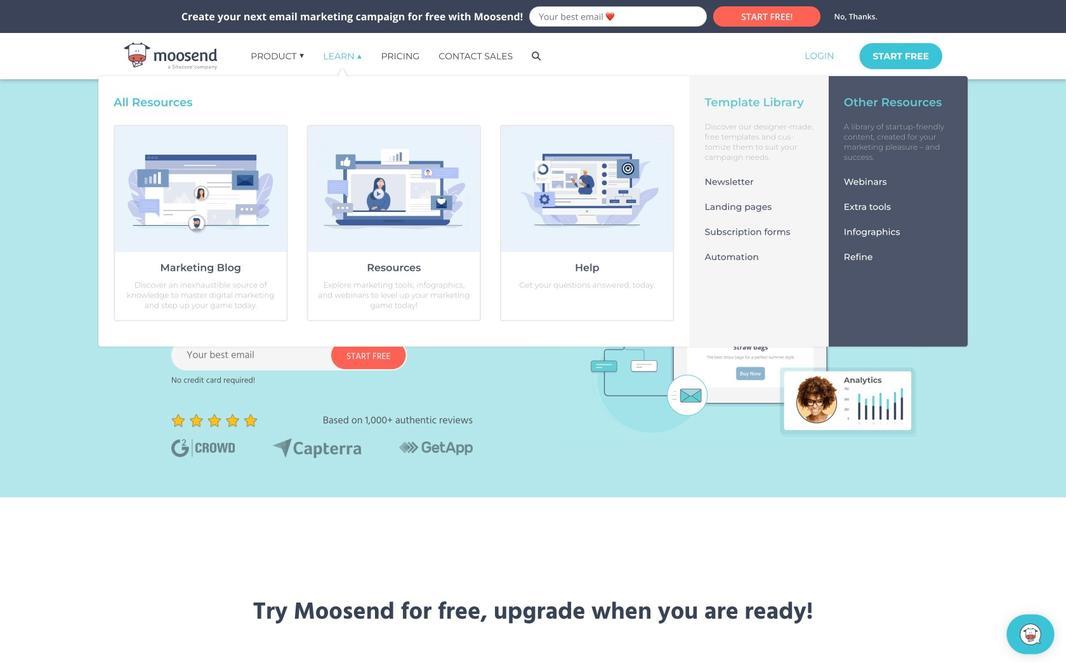 Task type: vqa. For each thing, say whether or not it's contained in the screenshot.
moosend email marketing software IMAGE
yes



Task type: locate. For each thing, give the bounding box(es) containing it.
search image
[[532, 52, 541, 61]]

moosend email marketing software image
[[559, 159, 920, 439]]

moosend email marketing and marketing automation software image
[[124, 43, 217, 70]]



Task type: describe. For each thing, give the bounding box(es) containing it.
Your best email email field
[[171, 340, 362, 371]]

Your best email ❤️ text field
[[529, 6, 707, 27]]



